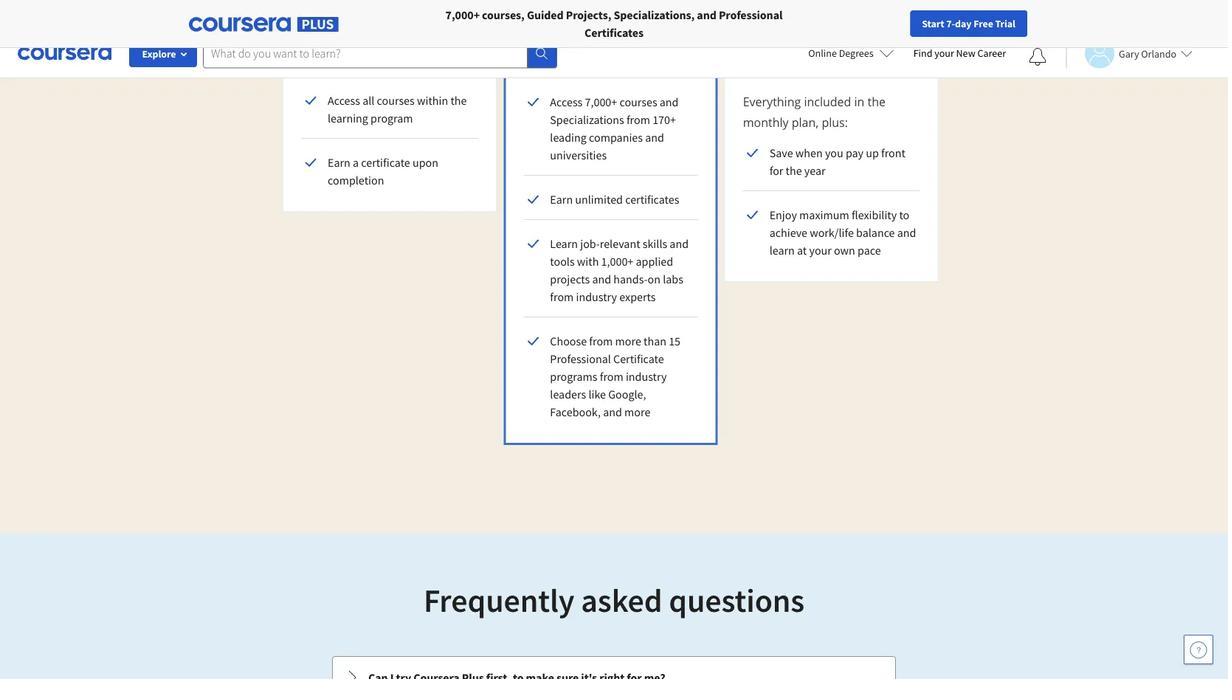Task type: vqa. For each thing, say whether or not it's contained in the screenshot.
data in the Implement data visualization techniques and plots using Python libraries, such as Matplotlib, Seaborn, and Folium to tell a stimulating story
no



Task type: locate. For each thing, give the bounding box(es) containing it.
day left the free at the right of the page
[[955, 17, 972, 30]]

1 vertical spatial 7,000+
[[585, 94, 617, 109]]

for universities
[[218, 7, 295, 22]]

unlimited
[[575, 192, 623, 207]]

1 vertical spatial earn
[[550, 192, 573, 207]]

coursera plus image
[[189, 17, 339, 32]]

earn inside earn a certificate upon completion
[[328, 155, 350, 170]]

specializations
[[550, 112, 624, 127]]

you
[[825, 145, 843, 160]]

the right within
[[451, 93, 467, 108]]

1 horizontal spatial day
[[955, 17, 972, 30]]

orlando
[[1141, 47, 1177, 60]]

applied
[[636, 254, 673, 269]]

the right in
[[868, 94, 886, 110]]

1 horizontal spatial the
[[786, 163, 802, 178]]

new
[[956, 47, 976, 60]]

from
[[627, 112, 650, 127], [550, 289, 574, 304], [589, 334, 613, 348], [600, 369, 624, 384]]

courses
[[377, 93, 415, 108], [620, 94, 657, 109]]

0 horizontal spatial earn
[[328, 155, 350, 170]]

0 vertical spatial professional
[[719, 7, 783, 22]]

1 horizontal spatial industry
[[626, 369, 667, 384]]

trial
[[995, 17, 1016, 30]]

your
[[935, 47, 954, 60], [809, 243, 832, 258]]

to
[[899, 207, 910, 222]]

1 vertical spatial more
[[625, 405, 651, 419]]

1 horizontal spatial 7,000+
[[585, 94, 617, 109]]

0 horizontal spatial 7,000+
[[446, 7, 480, 22]]

0 horizontal spatial day
[[772, 6, 790, 21]]

0 horizontal spatial your
[[809, 243, 832, 258]]

front
[[881, 145, 906, 160]]

plan,
[[792, 114, 819, 130]]

1 vertical spatial your
[[809, 243, 832, 258]]

0 horizontal spatial the
[[451, 93, 467, 108]]

degrees
[[839, 47, 874, 60]]

0 horizontal spatial industry
[[576, 289, 617, 304]]

courses up program
[[377, 93, 415, 108]]

learn
[[550, 236, 578, 251]]

0 horizontal spatial professional
[[550, 351, 611, 366]]

1 for from the left
[[218, 7, 235, 22]]

and down 'google,'
[[603, 405, 622, 419]]

achieve
[[770, 225, 808, 240]]

facebook,
[[550, 405, 601, 419]]

courses,
[[482, 7, 525, 22]]

for governments
[[319, 7, 404, 22]]

skills
[[643, 236, 667, 251]]

access inside access 7,000+ courses and specializations from 170+ leading companies and universities
[[550, 94, 583, 109]]

your right at
[[809, 243, 832, 258]]

1 horizontal spatial professional
[[719, 7, 783, 22]]

start 7-day free trial
[[922, 17, 1016, 30]]

program
[[371, 111, 413, 125]]

day left money-
[[772, 6, 790, 21]]

2 for from the left
[[319, 7, 335, 22]]

for left "universities"
[[218, 7, 235, 22]]

upon
[[413, 155, 438, 170]]

industry down certificate
[[626, 369, 667, 384]]

1 vertical spatial professional
[[550, 351, 611, 366]]

courses inside access 7,000+ courses and specializations from 170+ leading companies and universities
[[620, 94, 657, 109]]

earn left unlimited
[[550, 192, 573, 207]]

professional up programs
[[550, 351, 611, 366]]

1 horizontal spatial for
[[319, 7, 335, 22]]

the
[[451, 93, 467, 108], [868, 94, 886, 110], [786, 163, 802, 178]]

choose
[[550, 334, 587, 348]]

cancel
[[573, 8, 606, 23]]

show notifications image
[[1029, 48, 1047, 66]]

1 vertical spatial industry
[[626, 369, 667, 384]]

certificates
[[585, 25, 644, 40]]

more up certificate
[[615, 334, 641, 348]]

find your new career
[[914, 47, 1006, 60]]

learn
[[770, 243, 795, 258]]

when
[[796, 145, 823, 160]]

0 vertical spatial earn
[[328, 155, 350, 170]]

0 vertical spatial your
[[935, 47, 954, 60]]

and
[[697, 7, 717, 22], [660, 94, 679, 109], [645, 130, 664, 145], [897, 225, 916, 240], [670, 236, 689, 251], [592, 272, 611, 286], [603, 405, 622, 419]]

None search field
[[203, 39, 557, 68]]

What do you want to learn? text field
[[203, 39, 528, 68]]

the inside save  when you pay up front for the year
[[786, 163, 802, 178]]

than
[[644, 334, 667, 348]]

7,000+ courses, guided projects, specializations, and professional certificates
[[446, 7, 783, 40]]

0 horizontal spatial courses
[[377, 93, 415, 108]]

universities
[[550, 148, 607, 162]]

7,000+
[[446, 7, 480, 22], [585, 94, 617, 109]]

more
[[615, 334, 641, 348], [625, 405, 651, 419]]

access up learning
[[328, 93, 360, 108]]

certificate
[[613, 351, 664, 366]]

0 vertical spatial more
[[615, 334, 641, 348]]

back
[[830, 6, 854, 21]]

0 horizontal spatial for
[[218, 7, 235, 22]]

professional left money-
[[719, 7, 783, 22]]

help center image
[[1190, 641, 1208, 658]]

earn
[[328, 155, 350, 170], [550, 192, 573, 207]]

leading
[[550, 130, 587, 145]]

more down 'google,'
[[625, 405, 651, 419]]

universities
[[237, 7, 295, 22]]

professional
[[719, 7, 783, 22], [550, 351, 611, 366]]

and inside 7,000+ courses, guided projects, specializations, and professional certificates
[[697, 7, 717, 22]]

and inside enjoy maximum flexibility to achieve work/life balance and learn at your own pace
[[897, 225, 916, 240]]

for left governments
[[319, 7, 335, 22]]

earn for earn a certificate upon completion
[[328, 155, 350, 170]]

everything
[[743, 94, 801, 110]]

access up specializations
[[550, 94, 583, 109]]

work/life
[[810, 225, 854, 240]]

enjoy
[[770, 207, 797, 222]]

courses up 170+
[[620, 94, 657, 109]]

guided
[[527, 7, 564, 22]]

start
[[922, 17, 945, 30]]

from up like
[[600, 369, 624, 384]]

7,000+ inside 7,000+ courses, guided projects, specializations, and professional certificates
[[446, 7, 480, 22]]

industry down the projects
[[576, 289, 617, 304]]

for for governments
[[319, 7, 335, 22]]

the inside everything included in the monthly plan, plus:
[[868, 94, 886, 110]]

gary
[[1119, 47, 1139, 60]]

industry inside 'learn job-relevant skills and tools with 1,000+ applied projects and hands-on labs from industry experts'
[[576, 289, 617, 304]]

from right 'choose'
[[589, 334, 613, 348]]

1 horizontal spatial courses
[[620, 94, 657, 109]]

from down the projects
[[550, 289, 574, 304]]

access for access 7,000+ courses and specializations from 170+ leading companies and universities
[[550, 94, 583, 109]]

tools
[[550, 254, 575, 269]]

online degrees
[[809, 47, 874, 60]]

within
[[417, 93, 448, 108]]

from left 170+
[[627, 112, 650, 127]]

and right specializations,
[[697, 7, 717, 22]]

choose from more than 15 professional certificate programs from industry leaders like google, facebook, and more
[[550, 334, 681, 419]]

7,000+ left courses,
[[446, 7, 480, 22]]

1 horizontal spatial earn
[[550, 192, 573, 207]]

your right find
[[935, 47, 954, 60]]

professional inside 7,000+ courses, guided projects, specializations, and professional certificates
[[719, 7, 783, 22]]

the right for
[[786, 163, 802, 178]]

0 horizontal spatial access
[[328, 93, 360, 108]]

and down to
[[897, 225, 916, 240]]

0 vertical spatial 7,000+
[[446, 7, 480, 22]]

1 horizontal spatial access
[[550, 94, 583, 109]]

on
[[648, 272, 661, 286]]

2 horizontal spatial the
[[868, 94, 886, 110]]

businesses
[[138, 7, 195, 22]]

7-
[[947, 17, 955, 30]]

from inside access 7,000+ courses and specializations from 170+ leading companies and universities
[[627, 112, 650, 127]]

earn a certificate upon completion
[[328, 155, 438, 187]]

explore
[[142, 47, 176, 61]]

access inside access all courses within the learning program
[[328, 93, 360, 108]]

0 vertical spatial industry
[[576, 289, 617, 304]]

earn left a
[[328, 155, 350, 170]]

14-
[[757, 6, 772, 21]]

everything included in the monthly plan, plus:
[[743, 94, 886, 130]]

job-
[[580, 236, 600, 251]]

labs
[[663, 272, 683, 286]]

day inside button
[[955, 17, 972, 30]]

7,000+ up specializations
[[585, 94, 617, 109]]

courses inside access all courses within the learning program
[[377, 93, 415, 108]]

gary orlando button
[[1066, 39, 1193, 68]]



Task type: describe. For each thing, give the bounding box(es) containing it.
with
[[577, 254, 599, 269]]

completion
[[328, 173, 384, 187]]

for
[[770, 163, 783, 178]]

google,
[[608, 387, 646, 402]]

and down with
[[592, 272, 611, 286]]

1 horizontal spatial your
[[935, 47, 954, 60]]

included
[[804, 94, 851, 110]]

specializations,
[[614, 7, 695, 22]]

at
[[797, 243, 807, 258]]

courses for 170+
[[620, 94, 657, 109]]

experts
[[619, 289, 656, 304]]

and up 170+
[[660, 94, 679, 109]]

for for universities
[[218, 7, 235, 22]]

a
[[353, 155, 359, 170]]

frequently asked questions
[[424, 579, 805, 620]]

earn for earn unlimited certificates
[[550, 192, 573, 207]]

1,000+
[[601, 254, 634, 269]]

find
[[914, 47, 933, 60]]

relevant
[[600, 236, 640, 251]]

online degrees button
[[797, 37, 906, 69]]

industry inside 'choose from more than 15 professional certificate programs from industry leaders like google, facebook, and more'
[[626, 369, 667, 384]]

flexibility
[[852, 207, 897, 222]]

access 7,000+ courses and specializations from 170+ leading companies and universities
[[550, 94, 679, 162]]

find your new career link
[[906, 44, 1014, 63]]

and inside 'choose from more than 15 professional certificate programs from industry leaders like google, facebook, and more'
[[603, 405, 622, 419]]

projects
[[550, 272, 590, 286]]

online
[[809, 47, 837, 60]]

170+
[[653, 112, 676, 127]]

programs
[[550, 369, 598, 384]]

pay
[[846, 145, 864, 160]]

earn unlimited certificates
[[550, 192, 679, 207]]

banner navigation
[[12, 0, 415, 30]]

access for access all courses within the learning program
[[328, 93, 360, 108]]

own
[[834, 243, 855, 258]]

all
[[363, 93, 375, 108]]

7,000+ inside access 7,000+ courses and specializations from 170+ leading companies and universities
[[585, 94, 617, 109]]

anytime
[[608, 8, 649, 23]]

year
[[804, 163, 826, 178]]

companies
[[589, 130, 643, 145]]

save
[[770, 145, 793, 160]]

15
[[669, 334, 681, 348]]

career
[[978, 47, 1006, 60]]

explore button
[[129, 41, 197, 67]]

start 7-day free trial button
[[910, 10, 1028, 37]]

pace
[[858, 243, 881, 258]]

and down 170+
[[645, 130, 664, 145]]

14-day money-back guarantee
[[757, 6, 906, 21]]

governments
[[337, 7, 404, 22]]

asked
[[581, 579, 662, 620]]

professional inside 'choose from more than 15 professional certificate programs from industry leaders like google, facebook, and more'
[[550, 351, 611, 366]]

and right skills
[[670, 236, 689, 251]]

balance
[[856, 225, 895, 240]]

maximum
[[799, 207, 849, 222]]

projects,
[[566, 7, 611, 22]]

free
[[974, 17, 993, 30]]

certificate
[[361, 155, 410, 170]]

cancel anytime
[[573, 8, 649, 23]]

enjoy maximum flexibility to achieve work/life balance and learn at your own pace
[[770, 207, 916, 258]]

access all courses within the learning program
[[328, 93, 467, 125]]

save  when you pay up front for the year
[[770, 145, 906, 178]]

businesses link
[[116, 0, 201, 30]]

guarantee
[[856, 6, 906, 21]]

from inside 'learn job-relevant skills and tools with 1,000+ applied projects and hands-on labs from industry experts'
[[550, 289, 574, 304]]

leaders
[[550, 387, 586, 402]]

monthly
[[743, 114, 789, 130]]

like
[[589, 387, 606, 402]]

learning
[[328, 111, 368, 125]]

your inside enjoy maximum flexibility to achieve work/life balance and learn at your own pace
[[809, 243, 832, 258]]

questions
[[669, 579, 805, 620]]

courses for program
[[377, 93, 415, 108]]

gary orlando
[[1119, 47, 1177, 60]]

up
[[866, 145, 879, 160]]

hands-
[[614, 272, 648, 286]]

money-
[[793, 6, 830, 21]]

certificates
[[625, 192, 679, 207]]

coursera image
[[18, 42, 111, 65]]

the inside access all courses within the learning program
[[451, 93, 467, 108]]

in
[[854, 94, 865, 110]]



